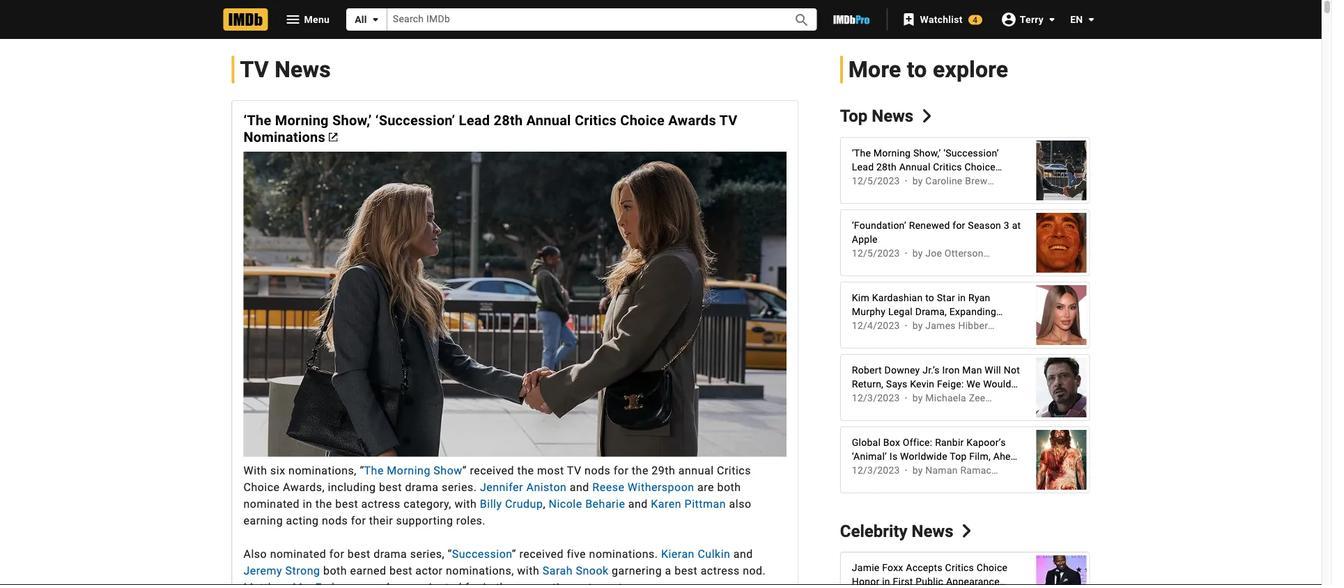 Task type: vqa. For each thing, say whether or not it's contained in the screenshot.


Task type: describe. For each thing, give the bounding box(es) containing it.
home image
[[223, 8, 268, 31]]

sarah
[[543, 565, 573, 578]]

actor
[[415, 565, 443, 578]]

'foundation'
[[852, 220, 907, 231]]

six
[[270, 465, 285, 478]]

menu button
[[273, 8, 341, 31]]

would
[[983, 379, 1011, 390]]

0 vertical spatial to
[[907, 56, 927, 83]]

never
[[852, 392, 878, 404]]

" inside " received the most tv nods for the 29th annual critics choice awards, including best drama series.
[[462, 465, 467, 478]]

chevron right inline image for celebrity news
[[960, 525, 974, 538]]

28th inside button
[[494, 112, 523, 129]]

strong
[[285, 565, 320, 578]]

2 horizontal spatial the
[[632, 465, 649, 478]]

acting
[[286, 515, 319, 528]]

celebrity news
[[840, 522, 953, 542]]

top news link
[[840, 106, 934, 126]]

murphy
[[852, 306, 886, 318]]

1 horizontal spatial lead
[[852, 161, 874, 173]]

brew
[[965, 176, 988, 187]]

star
[[937, 292, 955, 304]]

image image for 'the morning show,' 'succession' lead 28th annual critics choice awards tv nominations
[[1036, 133, 1087, 208]]

kim
[[852, 292, 870, 304]]

none field inside all "search field"
[[387, 9, 778, 30]]

'the morning show,' 'succession' lead 28th annual critics choice awards tv nominations inside button
[[244, 112, 738, 145]]

supporting
[[396, 515, 453, 528]]

'animal'
[[852, 451, 887, 462]]

celebrity
[[840, 522, 908, 542]]

1 horizontal spatial and
[[628, 498, 648, 511]]

worldwide
[[900, 451, 947, 462]]

'foundation' renewed for season 3 at apple
[[852, 220, 1021, 245]]

0 horizontal spatial and
[[570, 481, 589, 495]]

en button
[[1059, 7, 1100, 32]]

ahead
[[993, 451, 1022, 462]]

2 horizontal spatial critics
[[933, 161, 962, 173]]

beharie
[[585, 498, 625, 511]]

nominated inside are both nominated in the best actress category, with
[[244, 498, 300, 511]]

1 vertical spatial 'succession'
[[944, 147, 999, 159]]

image image for robert downey jr.'s iron man will not return, says kevin feige: we would never 'magically undo' his death
[[1036, 351, 1087, 425]]

for inside ''foundation' renewed for season 3 at apple'
[[953, 220, 965, 231]]

terry button
[[993, 7, 1061, 32]]

jennifer aniston link
[[480, 481, 567, 495]]

best inside " received the most tv nods for the 29th annual critics choice awards, including best drama series.
[[379, 481, 402, 495]]

caroline
[[925, 176, 963, 187]]

tv news
[[240, 56, 331, 83]]

succession link
[[452, 548, 512, 561]]

watchlist
[[920, 14, 963, 25]]

karen
[[651, 498, 681, 511]]

expanding
[[950, 306, 996, 318]]

12/4/2023
[[852, 321, 900, 332]]

earning
[[244, 515, 283, 528]]

kim kardashian to star in ryan murphy legal drama, expanding acting career
[[852, 292, 996, 332]]

career
[[883, 320, 913, 332]]

all
[[355, 14, 367, 25]]

image image for 'foundation' renewed for season 3 at apple
[[1036, 206, 1087, 280]]

image image for kim kardashian to star in ryan murphy legal drama, expanding acting career
[[1036, 278, 1087, 353]]

their
[[369, 515, 393, 528]]

jeremy strong link
[[244, 565, 320, 578]]

with inside also nominated for best drama series, " succession " received five nominations. kieran culkin and jeremy strong both earned best actor nominations, with sarah snook garnering a best actress nod.
[[517, 565, 539, 578]]

sarah snook link
[[543, 565, 609, 578]]

games'
[[953, 465, 986, 476]]

hibberd
[[958, 321, 994, 332]]

the
[[364, 465, 384, 478]]

celebrity news link
[[840, 522, 974, 542]]

29th
[[652, 465, 675, 478]]

nicole beharie link
[[549, 498, 625, 511]]

'the morning show,' 'succession' lead 28th annual critics choice awards tv nominations button
[[244, 112, 786, 146]]

1 vertical spatial choice
[[965, 161, 996, 173]]

billy crudup link
[[480, 498, 543, 511]]

series,
[[410, 548, 445, 561]]

choice inside button
[[620, 112, 665, 129]]

office:
[[903, 437, 933, 449]]

and inside also nominated for best drama series, " succession " received five nominations. kieran culkin and jeremy strong both earned best actor nominations, with sarah snook garnering a best actress nod.
[[734, 548, 753, 561]]

in inside are both nominated in the best actress category, with
[[303, 498, 312, 511]]

awards inside 'the morning show,' 'succession' lead 28th annual critics choice awards tv nominations button
[[668, 112, 716, 129]]

tv inside " received the most tv nods for the 29th annual critics choice awards, including best drama series.
[[567, 465, 582, 478]]

with six nominations, " the morning show
[[244, 465, 462, 478]]

are both nominated in the best actress category, with
[[244, 481, 741, 511]]

explore
[[933, 56, 1008, 83]]

annual inside button
[[526, 112, 571, 129]]

karen pittman link
[[651, 498, 726, 511]]

of
[[852, 465, 861, 476]]

with inside are both nominated in the best actress category, with
[[455, 498, 477, 511]]

joe
[[925, 248, 942, 260]]

actress inside also nominated for best drama series, " succession " received five nominations. kieran culkin and jeremy strong both earned best actor nominations, with sarah snook garnering a best actress nod.
[[701, 565, 740, 578]]

the inside are both nominated in the best actress category, with
[[315, 498, 332, 511]]

michaela
[[925, 393, 966, 405]]

man
[[962, 365, 982, 376]]

most
[[537, 465, 564, 478]]

earned
[[350, 565, 386, 578]]

for inside also earning acting nods for their supporting roles.
[[351, 515, 366, 528]]

roles.
[[456, 515, 486, 528]]

by joe otterson
[[912, 248, 984, 260]]

arrow drop down image inside all button
[[367, 11, 384, 28]]

drama,
[[915, 306, 947, 318]]

account circle image
[[1000, 11, 1017, 28]]

nods inside " received the most tv nods for the 29th annual critics choice awards, including best drama series.
[[585, 465, 611, 478]]

also
[[244, 548, 267, 561]]

more
[[848, 56, 901, 83]]

ryan
[[968, 292, 990, 304]]

1 horizontal spatial nominations
[[903, 175, 961, 187]]

series.
[[442, 481, 477, 495]]

chevron right inline image for top news
[[920, 109, 934, 123]]

0 vertical spatial nominations,
[[289, 465, 357, 478]]

1 horizontal spatial the
[[517, 465, 534, 478]]

jr.'s
[[923, 365, 940, 376]]

feige:
[[937, 379, 964, 390]]

to inside kim kardashian to star in ryan murphy legal drama, expanding acting career
[[925, 292, 934, 304]]

lead inside button
[[459, 112, 490, 129]]

iron
[[942, 365, 960, 376]]

aniston
[[526, 481, 567, 495]]

global
[[852, 437, 881, 449]]

renewed
[[909, 220, 950, 231]]

0 horizontal spatial top
[[840, 106, 868, 126]]

submit search image
[[794, 12, 810, 28]]

nominated inside also nominated for best drama series, " succession " received five nominations. kieran culkin and jeremy strong both earned best actor nominations, with sarah snook garnering a best actress nod.
[[270, 548, 326, 561]]

1 horizontal spatial show,'
[[913, 147, 941, 159]]

ramachandran
[[960, 465, 1028, 477]]

top inside global box office: ranbir kapoor's 'animal' is worldwide top film, ahead of 'napoleon,' 'hunger games'
[[950, 451, 967, 462]]

1 horizontal spatial awards
[[852, 175, 886, 187]]

film,
[[969, 451, 991, 462]]

actress inside are both nominated in the best actress category, with
[[361, 498, 400, 511]]

by for by james hibberd
[[912, 321, 923, 332]]

apple
[[852, 234, 878, 245]]

downey
[[885, 365, 920, 376]]

kieran
[[661, 548, 695, 561]]



Task type: locate. For each thing, give the bounding box(es) containing it.
chevron right inline image inside the top news link
[[920, 109, 934, 123]]

'napoleon,'
[[864, 465, 913, 476]]

'the down the top news
[[852, 147, 871, 159]]

0 horizontal spatial choice
[[244, 481, 280, 495]]

1 vertical spatial annual
[[899, 161, 931, 173]]

tv
[[240, 56, 269, 83], [719, 112, 738, 129], [888, 175, 900, 187], [567, 465, 582, 478]]

launch inline image
[[329, 133, 338, 142]]

1 vertical spatial 12/3/2023
[[852, 465, 900, 477]]

news down more
[[872, 106, 914, 126]]

best down the
[[379, 481, 402, 495]]

received up jennifer
[[470, 465, 514, 478]]

0 horizontal spatial lead
[[459, 112, 490, 129]]

nods right the acting
[[322, 515, 348, 528]]

1 vertical spatial 'the
[[852, 147, 871, 159]]

nominated up earning
[[244, 498, 300, 511]]

will
[[985, 365, 1001, 376]]

0 horizontal spatial actress
[[361, 498, 400, 511]]

arrow drop down image left en
[[1044, 11, 1061, 28]]

0 vertical spatial 'the
[[244, 112, 271, 129]]

1 horizontal spatial with
[[517, 565, 539, 578]]

1 horizontal spatial received
[[519, 548, 564, 561]]

both inside are both nominated in the best actress category, with
[[717, 481, 741, 495]]

critics inside button
[[575, 112, 617, 129]]

by for by naman ramachandran
[[912, 465, 923, 477]]

'the down tv news
[[244, 112, 271, 129]]

the up the jennifer aniston link
[[517, 465, 534, 478]]

image element
[[244, 152, 786, 457]]

12/5/2023 down apple
[[852, 248, 900, 260]]

with up roles.
[[455, 498, 477, 511]]

billy crudup , nicole beharie and karen pittman
[[480, 498, 726, 511]]

actress
[[361, 498, 400, 511], [701, 565, 740, 578]]

received up sarah
[[519, 548, 564, 561]]

'the inside button
[[244, 112, 271, 129]]

12/3/2023 for worldwide
[[852, 465, 900, 477]]

all button
[[346, 8, 387, 31]]

3
[[1004, 220, 1010, 231]]

both up also
[[717, 481, 741, 495]]

" right series,
[[448, 548, 452, 561]]

None field
[[387, 9, 778, 30]]

'succession' inside 'the morning show,' 'succession' lead 28th annual critics choice awards tv nominations button
[[375, 112, 455, 129]]

" inside also nominated for best drama series, " succession " received five nominations. kieran culkin and jeremy strong both earned best actor nominations, with sarah snook garnering a best actress nod.
[[448, 548, 452, 561]]

1 vertical spatial top
[[950, 451, 967, 462]]

global box office: ranbir kapoor's 'animal' is worldwide top film, ahead of 'napoleon,' 'hunger games'
[[852, 437, 1022, 476]]

in down awards,
[[303, 498, 312, 511]]

0 vertical spatial nominations
[[244, 129, 325, 145]]

both right "strong"
[[323, 565, 347, 578]]

show
[[434, 465, 462, 478]]

1 horizontal spatial in
[[958, 292, 966, 304]]

0 vertical spatial annual
[[526, 112, 571, 129]]

0 horizontal spatial in
[[303, 498, 312, 511]]

1 horizontal spatial morning
[[387, 465, 430, 478]]

image image for global box office: ranbir kapoor's 'animal' is worldwide top film, ahead of 'napoleon,' 'hunger games'
[[1036, 423, 1087, 497]]

both inside also nominated for best drama series, " succession " received five nominations. kieran culkin and jeremy strong both earned best actor nominations, with sarah snook garnering a best actress nod.
[[323, 565, 347, 578]]

morning inside button
[[275, 112, 329, 129]]

2 vertical spatial morning
[[387, 465, 430, 478]]

awards,
[[283, 481, 325, 495]]

kapoor's
[[967, 437, 1006, 449]]

by caroline brew
[[912, 176, 988, 187]]

legal
[[888, 306, 913, 318]]

chevron right inline image
[[920, 109, 934, 123], [960, 525, 974, 538]]

drama inside " received the most tv nods for the 29th annual critics choice awards, including best drama series.
[[405, 481, 439, 495]]

1 12/3/2023 from the top
[[852, 393, 900, 405]]

0 vertical spatial 12/3/2023
[[852, 393, 900, 405]]

by left joe
[[912, 248, 923, 260]]

2 horizontal spatial morning
[[874, 147, 911, 159]]

news
[[275, 56, 331, 83], [872, 106, 914, 126], [912, 522, 953, 542]]

12/5/2023 for annual
[[852, 176, 900, 187]]

0 vertical spatial critics
[[575, 112, 617, 129]]

jennifer
[[480, 481, 523, 495]]

nominations left launch inline image
[[244, 129, 325, 145]]

1 horizontal spatial chevron right inline image
[[960, 525, 974, 538]]

arrow drop down image right the menu
[[367, 11, 384, 28]]

12/3/2023 for return,
[[852, 393, 900, 405]]

1 horizontal spatial 'the morning show,' 'succession' lead 28th annual critics choice awards tv nominations
[[852, 147, 999, 187]]

12/5/2023
[[852, 176, 900, 187], [852, 248, 900, 260]]

2 by from the top
[[912, 248, 923, 260]]

morning right the
[[387, 465, 430, 478]]

by james hibberd
[[912, 321, 994, 332]]

chevron right inline image down more to explore
[[920, 109, 934, 123]]

0 horizontal spatial 'the morning show,' 'succession' lead 28th annual critics choice awards tv nominations
[[244, 112, 738, 145]]

nod.
[[743, 565, 766, 578]]

0 horizontal spatial "
[[360, 465, 364, 478]]

1 vertical spatial nominated
[[270, 548, 326, 561]]

1 horizontal spatial "
[[512, 548, 516, 561]]

in inside kim kardashian to star in ryan murphy legal drama, expanding acting career
[[958, 292, 966, 304]]

to right more
[[907, 56, 927, 83]]

by for by joe otterson
[[912, 248, 923, 260]]

for
[[953, 220, 965, 231], [614, 465, 629, 478], [351, 515, 366, 528], [329, 548, 344, 561]]

and down reese witherspoon link
[[628, 498, 648, 511]]

0 vertical spatial 'the morning show,' 'succession' lead 28th annual critics choice awards tv nominations
[[244, 112, 738, 145]]

0 vertical spatial received
[[470, 465, 514, 478]]

2 vertical spatial news
[[912, 522, 953, 542]]

best
[[379, 481, 402, 495], [335, 498, 358, 511], [348, 548, 370, 561], [389, 565, 412, 578], [675, 565, 698, 578]]

in right star
[[958, 292, 966, 304]]

" up including
[[360, 465, 364, 478]]

4 by from the top
[[912, 393, 923, 405]]

nominations inside button
[[244, 129, 325, 145]]

28th
[[494, 112, 523, 129], [876, 161, 897, 173]]

best inside are both nominated in the best actress category, with
[[335, 498, 358, 511]]

show,' inside button
[[332, 112, 372, 129]]

drama
[[405, 481, 439, 495], [374, 548, 407, 561]]

1 horizontal spatial 'succession'
[[944, 147, 999, 159]]

top
[[840, 106, 868, 126], [950, 451, 967, 462]]

image image
[[1036, 133, 1087, 208], [244, 152, 786, 457], [1036, 206, 1087, 280], [1036, 278, 1087, 353], [1036, 351, 1087, 425], [1036, 423, 1087, 497]]

1 vertical spatial 12/5/2023
[[852, 248, 900, 260]]

0 vertical spatial 12/5/2023
[[852, 176, 900, 187]]

by left caroline
[[912, 176, 923, 187]]

" inside also nominated for best drama series, " succession " received five nominations. kieran culkin and jeremy strong both earned best actor nominations, with sarah snook garnering a best actress nod.
[[512, 548, 516, 561]]

arrow drop down image
[[1083, 11, 1100, 28]]

5 by from the top
[[912, 465, 923, 477]]

1 horizontal spatial choice
[[620, 112, 665, 129]]

otterson
[[945, 248, 984, 260]]

by down drama,
[[912, 321, 923, 332]]

12/3/2023
[[852, 393, 900, 405], [852, 465, 900, 477]]

drama up category,
[[405, 481, 439, 495]]

0 vertical spatial lead
[[459, 112, 490, 129]]

the morning show link
[[364, 465, 462, 478]]

also nominated for best drama series, " succession " received five nominations. kieran culkin and jeremy strong both earned best actor nominations, with sarah snook garnering a best actress nod.
[[244, 548, 766, 578]]

to up drama,
[[925, 292, 934, 304]]

0 vertical spatial drama
[[405, 481, 439, 495]]

" received the most tv nods for the 29th annual critics choice awards, including best drama series.
[[244, 465, 751, 495]]

0 horizontal spatial received
[[470, 465, 514, 478]]

we
[[967, 379, 981, 390]]

1 vertical spatial actress
[[701, 565, 740, 578]]

by for by caroline brew
[[912, 176, 923, 187]]

0 vertical spatial actress
[[361, 498, 400, 511]]

best up earned at the left of the page
[[348, 548, 370, 561]]

0 horizontal spatial the
[[315, 498, 332, 511]]

1 horizontal spatial 28th
[[876, 161, 897, 173]]

2 12/5/2023 from the top
[[852, 248, 900, 260]]

1 vertical spatial show,'
[[913, 147, 941, 159]]

show,' up launch inline image
[[332, 112, 372, 129]]

by
[[912, 176, 923, 187], [912, 248, 923, 260], [912, 321, 923, 332], [912, 393, 923, 405], [912, 465, 923, 477]]

1 12/5/2023 from the top
[[852, 176, 900, 187]]

received inside " received the most tv nods for the 29th annual critics choice awards, including best drama series.
[[470, 465, 514, 478]]

succession
[[452, 548, 512, 561]]

0 vertical spatial choice
[[620, 112, 665, 129]]

chevron right inline image inside celebrity news link
[[960, 525, 974, 538]]

arrow drop down image
[[1044, 11, 1061, 28], [367, 11, 384, 28]]

nominations
[[244, 129, 325, 145], [903, 175, 961, 187]]

jennifer aniston and reese witherspoon
[[480, 481, 694, 495]]

lead
[[459, 112, 490, 129], [852, 161, 874, 173]]

nods
[[585, 465, 611, 478], [322, 515, 348, 528]]

culkin
[[698, 548, 730, 561]]

1 vertical spatial nods
[[322, 515, 348, 528]]

" down also earning acting nods for their supporting roles.
[[512, 548, 516, 561]]

nods inside also earning acting nods for their supporting roles.
[[322, 515, 348, 528]]

1 by from the top
[[912, 176, 923, 187]]

and up nod. on the bottom of the page
[[734, 548, 753, 561]]

naman
[[925, 465, 958, 477]]

1 vertical spatial critics
[[933, 161, 962, 173]]

annual
[[526, 112, 571, 129], [899, 161, 931, 173]]

actress up their
[[361, 498, 400, 511]]

is
[[890, 451, 898, 462]]

0 vertical spatial awards
[[668, 112, 716, 129]]

box
[[883, 437, 900, 449]]

a
[[665, 565, 671, 578]]

group
[[244, 152, 786, 457]]

2 vertical spatial and
[[734, 548, 753, 561]]

the
[[517, 465, 534, 478], [632, 465, 649, 478], [315, 498, 332, 511]]

0 horizontal spatial 'the
[[244, 112, 271, 129]]

by for by michaela zee
[[912, 393, 923, 405]]

1 horizontal spatial nods
[[585, 465, 611, 478]]

chevron right inline image down by naman ramachandran
[[960, 525, 974, 538]]

1 horizontal spatial critics
[[717, 465, 751, 478]]

1 vertical spatial "
[[512, 548, 516, 561]]

0 horizontal spatial annual
[[526, 112, 571, 129]]

4
[[973, 15, 978, 25]]

1 horizontal spatial "
[[448, 548, 452, 561]]

tv inside button
[[719, 112, 738, 129]]

critics inside " received the most tv nods for the 29th annual critics choice awards, including best drama series.
[[717, 465, 751, 478]]

critics
[[575, 112, 617, 129], [933, 161, 962, 173], [717, 465, 751, 478]]

at
[[1012, 220, 1021, 231]]

2 vertical spatial choice
[[244, 481, 280, 495]]

top down more
[[840, 106, 868, 126]]

drama up earned at the left of the page
[[374, 548, 407, 561]]

annual
[[678, 465, 714, 478]]

morning
[[275, 112, 329, 129], [874, 147, 911, 159], [387, 465, 430, 478]]

1 horizontal spatial both
[[717, 481, 741, 495]]

1 vertical spatial with
[[517, 565, 539, 578]]

Search IMDb text field
[[387, 9, 778, 30]]

0 vertical spatial with
[[455, 498, 477, 511]]

1 vertical spatial "
[[448, 548, 452, 561]]

0 vertical spatial news
[[275, 56, 331, 83]]

nominations, up awards,
[[289, 465, 357, 478]]

with
[[244, 465, 267, 478]]

1 vertical spatial in
[[303, 498, 312, 511]]

1 vertical spatial lead
[[852, 161, 874, 173]]

0 vertical spatial morning
[[275, 112, 329, 129]]

0 vertical spatial 28th
[[494, 112, 523, 129]]

morning down tv news
[[275, 112, 329, 129]]

watchlist image
[[901, 11, 917, 28]]

nominations, inside also nominated for best drama series, " succession " received five nominations. kieran culkin and jeremy strong both earned best actor nominations, with sarah snook garnering a best actress nod.
[[446, 565, 514, 578]]

category,
[[403, 498, 451, 511]]

for inside " received the most tv nods for the 29th annual critics choice awards, including best drama series.
[[614, 465, 629, 478]]

top news
[[840, 106, 914, 126]]

news right celebrity
[[912, 522, 953, 542]]

news for celebrity news
[[912, 522, 953, 542]]

0 vertical spatial and
[[570, 481, 589, 495]]

and
[[570, 481, 589, 495], [628, 498, 648, 511], [734, 548, 753, 561]]

2 horizontal spatial choice
[[965, 161, 996, 173]]

0 horizontal spatial nods
[[322, 515, 348, 528]]

the up reese witherspoon link
[[632, 465, 649, 478]]

menu image
[[285, 11, 301, 28]]

james
[[925, 321, 956, 332]]

12/5/2023 up 'foundation'
[[852, 176, 900, 187]]

1 horizontal spatial annual
[[899, 161, 931, 173]]

with left sarah
[[517, 565, 539, 578]]

says
[[886, 379, 907, 390]]

12/3/2023 down 'animal'
[[852, 465, 900, 477]]

best left actor
[[389, 565, 412, 578]]

0 horizontal spatial "
[[462, 465, 467, 478]]

are
[[698, 481, 714, 495]]

ranbir
[[935, 437, 964, 449]]

reese
[[592, 481, 625, 495]]

1 vertical spatial received
[[519, 548, 564, 561]]

1 vertical spatial and
[[628, 498, 648, 511]]

0 horizontal spatial 'succession'
[[375, 112, 455, 129]]

nominated
[[244, 498, 300, 511], [270, 548, 326, 561]]

by down worldwide
[[912, 465, 923, 477]]

drama inside also nominated for best drama series, " succession " received five nominations. kieran culkin and jeremy strong both earned best actor nominations, with sarah snook garnering a best actress nod.
[[374, 548, 407, 561]]

robert downey jr.'s iron man will not return, says kevin feige: we would never 'magically undo' his death
[[852, 365, 1020, 404]]

crudup
[[505, 498, 543, 511]]

,
[[543, 498, 546, 511]]

news for top news
[[872, 106, 914, 126]]

nods up jennifer aniston and reese witherspoon
[[585, 465, 611, 478]]

the down awards,
[[315, 498, 332, 511]]

2 12/3/2023 from the top
[[852, 465, 900, 477]]

0 vertical spatial show,'
[[332, 112, 372, 129]]

1 horizontal spatial top
[[950, 451, 967, 462]]

actress down "culkin"
[[701, 565, 740, 578]]

return,
[[852, 379, 884, 390]]

1 vertical spatial awards
[[852, 175, 886, 187]]

0 vertical spatial both
[[717, 481, 741, 495]]

'hunger
[[915, 465, 950, 476]]

0 vertical spatial "
[[462, 465, 467, 478]]

1 vertical spatial to
[[925, 292, 934, 304]]

choice inside " received the most tv nods for the 29th annual critics choice awards, including best drama series.
[[244, 481, 280, 495]]

news down menu button
[[275, 56, 331, 83]]

show,' up caroline
[[913, 147, 941, 159]]

including
[[328, 481, 376, 495]]

1 horizontal spatial actress
[[701, 565, 740, 578]]

1 vertical spatial 28th
[[876, 161, 897, 173]]

snook
[[576, 565, 609, 578]]

1 vertical spatial morning
[[874, 147, 911, 159]]

0 horizontal spatial show,'
[[332, 112, 372, 129]]

morning down the top news link
[[874, 147, 911, 159]]

1 horizontal spatial 'the
[[852, 147, 871, 159]]

nominations left the brew
[[903, 175, 961, 187]]

terry
[[1020, 13, 1044, 25]]

All search field
[[346, 8, 817, 31]]

0 vertical spatial "
[[360, 465, 364, 478]]

0 vertical spatial 'succession'
[[375, 112, 455, 129]]

also
[[729, 498, 751, 511]]

by down kevin
[[912, 393, 923, 405]]

nominations, down succession
[[446, 565, 514, 578]]

received inside also nominated for best drama series, " succession " received five nominations. kieran culkin and jeremy strong both earned best actor nominations, with sarah snook garnering a best actress nod.
[[519, 548, 564, 561]]

top down ranbir
[[950, 451, 967, 462]]

12/5/2023 for apple
[[852, 248, 900, 260]]

best right a
[[675, 565, 698, 578]]

and up nicole beharie link
[[570, 481, 589, 495]]

1 vertical spatial nominations,
[[446, 565, 514, 578]]

pittman
[[685, 498, 726, 511]]

1 vertical spatial 'the morning show,' 'succession' lead 28th annual critics choice awards tv nominations
[[852, 147, 999, 187]]

nominated up "strong"
[[270, 548, 326, 561]]

2 vertical spatial critics
[[717, 465, 751, 478]]

his
[[956, 392, 971, 404]]

news for tv news
[[275, 56, 331, 83]]

1 vertical spatial chevron right inline image
[[960, 525, 974, 538]]

witherspoon
[[628, 481, 694, 495]]

3 by from the top
[[912, 321, 923, 332]]

" up series.
[[462, 465, 467, 478]]

12/3/2023 down return, in the bottom right of the page
[[852, 393, 900, 405]]

best down including
[[335, 498, 358, 511]]

1 horizontal spatial arrow drop down image
[[1044, 11, 1061, 28]]

for inside also nominated for best drama series, " succession " received five nominations. kieran culkin and jeremy strong both earned best actor nominations, with sarah snook garnering a best actress nod.
[[329, 548, 344, 561]]



